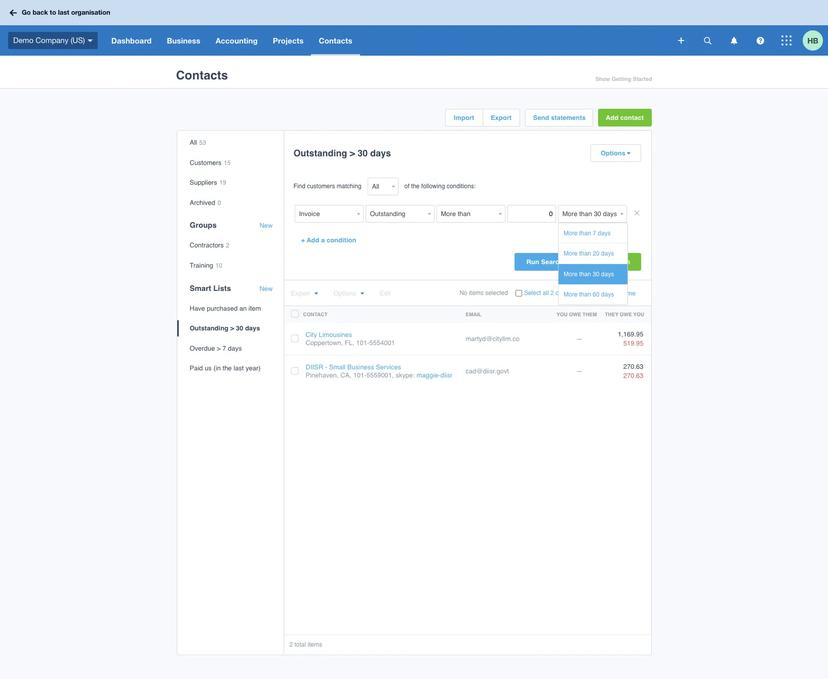 Task type: locate. For each thing, give the bounding box(es) containing it.
run
[[526, 258, 539, 266]]

1 vertical spatial 101-
[[353, 372, 366, 379]]

navigation containing dashboard
[[104, 25, 671, 56]]

None text field
[[558, 205, 618, 223]]

None text field
[[295, 205, 354, 223], [436, 205, 496, 223], [507, 205, 556, 223], [295, 205, 354, 223], [436, 205, 496, 223], [507, 205, 556, 223]]

(us)
[[71, 36, 85, 44]]

1 horizontal spatial el image
[[627, 152, 631, 155]]

> right overdue
[[217, 345, 221, 352]]

more up select all 2 customers
[[564, 271, 578, 278]]

el image down contact on the right of page
[[627, 152, 631, 155]]

2 new from the top
[[260, 285, 273, 293]]

1 owe from the left
[[569, 311, 581, 318]]

1 vertical spatial contacts
[[176, 68, 228, 83]]

than left 20
[[579, 250, 591, 258]]

0 vertical spatial outstanding > 30 days
[[294, 148, 391, 159]]

search right save
[[608, 258, 630, 266]]

business inside diisr - small business services pinehaven, ca, 101-5559001, skype: maggie-diisr
[[347, 364, 374, 371]]

options right el image
[[334, 290, 356, 297]]

1 vertical spatial the
[[223, 365, 232, 372]]

1 horizontal spatial business
[[347, 364, 374, 371]]

2 vertical spatial 2
[[289, 642, 293, 649]]

all 53
[[190, 139, 206, 146]]

archived
[[190, 199, 215, 207]]

city limousines coppertown, fl, 101-5554001
[[306, 331, 395, 347]]

contractors
[[190, 242, 224, 249]]

name button
[[618, 290, 636, 297]]

1 vertical spatial new link
[[260, 285, 273, 293]]

1 horizontal spatial you
[[633, 311, 644, 318]]

0 vertical spatial options
[[601, 149, 626, 157]]

outstanding up overdue > 7 days
[[190, 325, 228, 332]]

1 horizontal spatial contacts
[[319, 36, 352, 45]]

services
[[376, 364, 401, 371]]

name
[[618, 290, 636, 297]]

add right +
[[307, 237, 319, 244]]

2 right contractors
[[226, 242, 229, 249]]

item
[[249, 305, 261, 312]]

2 than from the top
[[579, 250, 591, 258]]

1 horizontal spatial 2
[[289, 642, 293, 649]]

than up more than 20 days
[[579, 230, 591, 237]]

1 than from the top
[[579, 230, 591, 237]]

el image for of the following conditions:
[[627, 152, 631, 155]]

company
[[36, 36, 68, 44]]

items right no
[[469, 290, 484, 297]]

export button up contact
[[291, 290, 318, 297]]

1 horizontal spatial options
[[601, 149, 626, 157]]

demo
[[13, 36, 33, 44]]

1 vertical spatial new
[[260, 285, 273, 293]]

skype:
[[396, 372, 415, 379]]

20
[[593, 250, 600, 258]]

svg image
[[10, 9, 17, 16], [704, 37, 711, 44]]

0 horizontal spatial 30
[[236, 325, 243, 332]]

options button down the 'add contact'
[[591, 145, 640, 162]]

projects button
[[265, 25, 311, 56]]

30
[[358, 148, 368, 159], [593, 271, 600, 278], [236, 325, 243, 332]]

2 horizontal spatial 30
[[593, 271, 600, 278]]

30 down the an
[[236, 325, 243, 332]]

30 up matching
[[358, 148, 368, 159]]

2 new link from the top
[[260, 285, 273, 293]]

1 search from the left
[[541, 258, 563, 266]]

new link for smart lists
[[260, 285, 273, 293]]

more than 60 days
[[564, 291, 614, 298]]

>
[[350, 148, 355, 159], [230, 325, 234, 332], [217, 345, 221, 352]]

days up paid us (in the last year)
[[228, 345, 242, 352]]

export button right import button
[[483, 109, 519, 126]]

0 vertical spatial business
[[167, 36, 200, 45]]

2 vertical spatial 30
[[236, 325, 243, 332]]

export for the leftmost the export button
[[291, 290, 310, 297]]

0 horizontal spatial options button
[[334, 290, 364, 297]]

save search button
[[580, 253, 641, 271]]

101- inside diisr - small business services pinehaven, ca, 101-5559001, skype: maggie-diisr
[[353, 372, 366, 379]]

0 horizontal spatial el image
[[360, 292, 364, 296]]

30 for more than 7 days
[[593, 271, 600, 278]]

0 horizontal spatial export
[[291, 290, 310, 297]]

training 10
[[190, 262, 222, 269]]

0 vertical spatial contacts
[[319, 36, 352, 45]]

options for email
[[334, 290, 356, 297]]

1 horizontal spatial options button
[[591, 145, 640, 162]]

contacts down business popup button
[[176, 68, 228, 83]]

new link
[[260, 222, 273, 230], [260, 285, 273, 293]]

1 vertical spatial customers
[[556, 290, 584, 297]]

archived 0
[[190, 199, 221, 207]]

0 vertical spatial last
[[58, 8, 69, 16]]

7 up 20
[[593, 230, 596, 237]]

you
[[557, 311, 568, 318], [633, 311, 644, 318]]

last right to
[[58, 8, 69, 16]]

1 vertical spatial items
[[308, 642, 322, 649]]

1 new from the top
[[260, 222, 273, 230]]

0 horizontal spatial owe
[[569, 311, 581, 318]]

1 vertical spatial outstanding
[[190, 325, 228, 332]]

1 horizontal spatial owe
[[620, 311, 632, 318]]

0 vertical spatial outstanding
[[294, 148, 347, 159]]

export for the top the export button
[[491, 114, 512, 122]]

+
[[301, 237, 305, 244]]

options
[[601, 149, 626, 157], [334, 290, 356, 297]]

more for more than 20 days
[[564, 250, 578, 258]]

matching
[[337, 183, 361, 190]]

you down select all 2 customers
[[557, 311, 568, 318]]

items right the total
[[308, 642, 322, 649]]

customers 15
[[190, 159, 231, 166]]

options button for of the following conditions:
[[591, 145, 640, 162]]

1 vertical spatial outstanding > 30 days
[[190, 325, 260, 332]]

el image
[[627, 152, 631, 155], [360, 292, 364, 296]]

add inside button
[[606, 114, 619, 122]]

go back to last organisation link
[[6, 4, 116, 22]]

accounting button
[[208, 25, 265, 56]]

el image left "edit"
[[360, 292, 364, 296]]

2 right all in the right top of the page
[[551, 290, 554, 297]]

0 horizontal spatial search
[[541, 258, 563, 266]]

days right 60
[[601, 291, 614, 298]]

2 horizontal spatial 2
[[551, 290, 554, 297]]

0 horizontal spatial the
[[223, 365, 232, 372]]

have
[[190, 305, 205, 312]]

more up more than 20 days
[[564, 230, 578, 237]]

owe
[[569, 311, 581, 318], [620, 311, 632, 318]]

0 vertical spatial >
[[350, 148, 355, 159]]

4 more from the top
[[564, 291, 578, 298]]

outstanding > 30 days
[[294, 148, 391, 159], [190, 325, 260, 332]]

1 vertical spatial last
[[234, 365, 244, 372]]

contacts right projects popup button
[[319, 36, 352, 45]]

diisr - small business services link
[[306, 364, 401, 371]]

None checkbox
[[516, 290, 522, 297]]

select
[[524, 290, 541, 297]]

1 horizontal spatial search
[[608, 258, 630, 266]]

options button
[[591, 145, 640, 162], [334, 290, 364, 297]]

0 horizontal spatial outstanding
[[190, 325, 228, 332]]

customers right find
[[307, 183, 335, 190]]

new link for groups
[[260, 222, 273, 230]]

customers
[[307, 183, 335, 190], [556, 290, 584, 297]]

they owe you
[[605, 311, 644, 318]]

diisr
[[440, 372, 452, 379]]

options button for email
[[334, 290, 364, 297]]

(in
[[213, 365, 221, 372]]

suppliers
[[190, 179, 217, 186]]

1 vertical spatial >
[[230, 325, 234, 332]]

run search
[[526, 258, 563, 266]]

the right 'of'
[[411, 183, 420, 190]]

more than 30 days
[[564, 271, 614, 278]]

search right run
[[541, 258, 563, 266]]

diisr
[[306, 364, 323, 371]]

owe right they
[[620, 311, 632, 318]]

customers up you owe them at the top right of page
[[556, 290, 584, 297]]

than
[[579, 230, 591, 237], [579, 250, 591, 258], [579, 271, 591, 278], [579, 291, 591, 298]]

1 vertical spatial 2
[[551, 290, 554, 297]]

hb
[[807, 36, 818, 45]]

options button right el image
[[334, 290, 364, 297]]

4 than from the top
[[579, 291, 591, 298]]

1 new link from the top
[[260, 222, 273, 230]]

1 vertical spatial 30
[[593, 271, 600, 278]]

export inside button
[[491, 114, 512, 122]]

more for more than 30 days
[[564, 271, 578, 278]]

navigation inside banner
[[104, 25, 671, 56]]

banner containing hb
[[0, 0, 828, 56]]

1 more from the top
[[564, 230, 578, 237]]

1 horizontal spatial >
[[230, 325, 234, 332]]

days down item
[[245, 325, 260, 332]]

2 left the total
[[289, 642, 293, 649]]

1 horizontal spatial outstanding
[[294, 148, 347, 159]]

Outstanding text field
[[365, 205, 425, 223]]

1 horizontal spatial customers
[[556, 290, 584, 297]]

new for groups
[[260, 222, 273, 230]]

60
[[593, 291, 600, 298]]

owe left the them
[[569, 311, 581, 318]]

0 vertical spatial export
[[491, 114, 512, 122]]

0 horizontal spatial 7
[[222, 345, 226, 352]]

el image for email
[[360, 292, 364, 296]]

export button
[[483, 109, 519, 126], [291, 290, 318, 297]]

2 you from the left
[[633, 311, 644, 318]]

0 vertical spatial options button
[[591, 145, 640, 162]]

contact
[[303, 311, 328, 318]]

7 for >
[[222, 345, 226, 352]]

30 for smart lists
[[236, 325, 243, 332]]

0 vertical spatial 7
[[593, 230, 596, 237]]

0 horizontal spatial last
[[58, 8, 69, 16]]

1 vertical spatial options button
[[334, 290, 364, 297]]

svg image
[[782, 35, 792, 46], [731, 37, 737, 44], [756, 37, 764, 44], [678, 37, 684, 44], [87, 39, 93, 42]]

customers
[[190, 159, 222, 166]]

2 owe from the left
[[620, 311, 632, 318]]

1 vertical spatial export
[[291, 290, 310, 297]]

1 horizontal spatial svg image
[[704, 37, 711, 44]]

show
[[595, 76, 610, 83]]

1 — from the top
[[576, 335, 583, 343]]

— for 270.63
[[576, 368, 583, 375]]

1 vertical spatial add
[[307, 237, 319, 244]]

owe for you
[[569, 311, 581, 318]]

1 vertical spatial svg image
[[704, 37, 711, 44]]

export right import button
[[491, 114, 512, 122]]

last
[[58, 8, 69, 16], [234, 365, 244, 372]]

than left 60
[[579, 291, 591, 298]]

2 vertical spatial >
[[217, 345, 221, 352]]

> down have purchased an item
[[230, 325, 234, 332]]

items
[[469, 290, 484, 297], [308, 642, 322, 649]]

1 270.63 from the top
[[623, 363, 644, 371]]

options down the 'add contact'
[[601, 149, 626, 157]]

days up all text field
[[370, 148, 391, 159]]

more for more than 60 days
[[564, 291, 578, 298]]

banner
[[0, 0, 828, 56]]

2 inside contractors 2
[[226, 242, 229, 249]]

1 vertical spatial el image
[[360, 292, 364, 296]]

0 vertical spatial add
[[606, 114, 619, 122]]

0 horizontal spatial 2
[[226, 242, 229, 249]]

0 vertical spatial 30
[[358, 148, 368, 159]]

outstanding > 30 days up matching
[[294, 148, 391, 159]]

1 horizontal spatial 30
[[358, 148, 368, 159]]

el image
[[314, 292, 318, 296]]

outstanding > 30 days down have purchased an item
[[190, 325, 260, 332]]

last left year)
[[234, 365, 244, 372]]

outstanding up find customers matching
[[294, 148, 347, 159]]

0 vertical spatial 2
[[226, 242, 229, 249]]

1 vertical spatial —
[[576, 368, 583, 375]]

0 vertical spatial new
[[260, 222, 273, 230]]

send
[[533, 114, 549, 122]]

1 horizontal spatial 7
[[593, 230, 596, 237]]

than for 7
[[579, 230, 591, 237]]

1 vertical spatial 7
[[222, 345, 226, 352]]

business button
[[159, 25, 208, 56]]

3 more from the top
[[564, 271, 578, 278]]

2
[[226, 242, 229, 249], [551, 290, 554, 297], [289, 642, 293, 649]]

2 more from the top
[[564, 250, 578, 258]]

1 horizontal spatial export
[[491, 114, 512, 122]]

2 — from the top
[[576, 368, 583, 375]]

more up you owe them at the top right of page
[[564, 291, 578, 298]]

1 horizontal spatial the
[[411, 183, 420, 190]]

0 vertical spatial items
[[469, 290, 484, 297]]

101- right fl,
[[356, 339, 369, 347]]

import
[[454, 114, 474, 122]]

options inside 'options' button
[[601, 149, 626, 157]]

0 vertical spatial svg image
[[10, 9, 17, 16]]

than for 20
[[579, 250, 591, 258]]

more left 20
[[564, 250, 578, 258]]

1 vertical spatial business
[[347, 364, 374, 371]]

1 vertical spatial options
[[334, 290, 356, 297]]

more
[[564, 230, 578, 237], [564, 250, 578, 258], [564, 271, 578, 278], [564, 291, 578, 298]]

0 horizontal spatial customers
[[307, 183, 335, 190]]

0 vertical spatial customers
[[307, 183, 335, 190]]

0 horizontal spatial add
[[307, 237, 319, 244]]

the right (in
[[223, 365, 232, 372]]

0 vertical spatial new link
[[260, 222, 273, 230]]

30 down save
[[593, 271, 600, 278]]

than down save
[[579, 271, 591, 278]]

1 horizontal spatial add
[[606, 114, 619, 122]]

101- down diisr - small business services link
[[353, 372, 366, 379]]

2 search from the left
[[608, 258, 630, 266]]

export left el image
[[291, 290, 310, 297]]

0 horizontal spatial svg image
[[10, 9, 17, 16]]

add left contact on the right of page
[[606, 114, 619, 122]]

0 vertical spatial —
[[576, 335, 583, 343]]

1 vertical spatial export button
[[291, 290, 318, 297]]

0 vertical spatial el image
[[627, 152, 631, 155]]

0 vertical spatial 270.63
[[623, 363, 644, 371]]

0 horizontal spatial items
[[308, 642, 322, 649]]

0 horizontal spatial options
[[334, 290, 356, 297]]

days
[[370, 148, 391, 159], [598, 230, 611, 237], [601, 250, 614, 258], [601, 271, 614, 278], [601, 291, 614, 298], [245, 325, 260, 332], [228, 345, 242, 352]]

1 horizontal spatial outstanding > 30 days
[[294, 148, 391, 159]]

101-
[[356, 339, 369, 347], [353, 372, 366, 379]]

1 horizontal spatial export button
[[483, 109, 519, 126]]

1,169.95
[[618, 330, 644, 338]]

sort
[[599, 290, 609, 297]]

270.63
[[623, 363, 644, 371], [623, 372, 644, 380]]

0 horizontal spatial you
[[557, 311, 568, 318]]

1 vertical spatial 270.63
[[623, 372, 644, 380]]

0 vertical spatial 101-
[[356, 339, 369, 347]]

2 horizontal spatial >
[[350, 148, 355, 159]]

0 horizontal spatial business
[[167, 36, 200, 45]]

paid
[[190, 365, 203, 372]]

navigation
[[104, 25, 671, 56]]

3 than from the top
[[579, 271, 591, 278]]

0 horizontal spatial outstanding > 30 days
[[190, 325, 260, 332]]

> up matching
[[350, 148, 355, 159]]

7 up paid us (in the last year)
[[222, 345, 226, 352]]

you up 1,169.95
[[633, 311, 644, 318]]

days up save search
[[601, 250, 614, 258]]



Task type: vqa. For each thing, say whether or not it's contained in the screenshot.
1,608.77 Change order
no



Task type: describe. For each thing, give the bounding box(es) containing it.
0 vertical spatial export button
[[483, 109, 519, 126]]

— for 1,169.95
[[576, 335, 583, 343]]

purchased
[[207, 305, 238, 312]]

owe for they
[[620, 311, 632, 318]]

email
[[466, 311, 481, 318]]

search for run search
[[541, 258, 563, 266]]

of
[[404, 183, 410, 190]]

add contact button
[[598, 109, 652, 127]]

contractors 2
[[190, 242, 229, 249]]

import button
[[445, 109, 482, 126]]

more for more than 7 days
[[564, 230, 578, 237]]

2 270.63 from the top
[[623, 372, 644, 380]]

find
[[294, 183, 305, 190]]

10
[[216, 262, 222, 269]]

a
[[321, 237, 325, 244]]

select all 2 customers
[[524, 290, 584, 297]]

run search button
[[514, 253, 575, 271]]

edit
[[380, 290, 391, 297]]

show getting started
[[595, 76, 652, 83]]

limousines
[[319, 331, 352, 339]]

53
[[199, 139, 206, 146]]

save search
[[591, 258, 630, 266]]

demo company (us) button
[[0, 25, 104, 56]]

show getting started link
[[595, 73, 652, 85]]

lists
[[213, 284, 231, 293]]

smart lists
[[190, 284, 231, 293]]

maggie-
[[417, 372, 440, 379]]

0 horizontal spatial export button
[[291, 290, 318, 297]]

19
[[219, 179, 226, 186]]

coppertown,
[[306, 339, 343, 347]]

paid us (in the last year)
[[190, 365, 261, 372]]

contacts inside dropdown button
[[319, 36, 352, 45]]

-
[[325, 364, 327, 371]]

hb button
[[803, 25, 828, 56]]

101- inside city limousines coppertown, fl, 101-5554001
[[356, 339, 369, 347]]

groups
[[190, 221, 217, 230]]

2 total items
[[289, 642, 322, 649]]

search for save search
[[608, 258, 630, 266]]

city
[[306, 331, 317, 339]]

suppliers 19
[[190, 179, 226, 186]]

smart
[[190, 284, 211, 293]]

than for 60
[[579, 291, 591, 298]]

martyd@citylim.co
[[466, 335, 520, 343]]

organisation
[[71, 8, 110, 16]]

All text field
[[367, 178, 389, 196]]

us
[[205, 365, 212, 372]]

sort by name
[[599, 290, 636, 297]]

dashboard link
[[104, 25, 159, 56]]

519.95
[[623, 340, 644, 348]]

last inside banner
[[58, 8, 69, 16]]

270.63 270.63
[[623, 363, 644, 380]]

5554001
[[369, 339, 395, 347]]

you owe them
[[557, 311, 597, 318]]

demo company (us)
[[13, 36, 85, 44]]

+ add a condition
[[301, 237, 356, 244]]

send statements button
[[525, 109, 592, 126]]

edit button
[[380, 290, 391, 297]]

following
[[421, 183, 445, 190]]

accounting
[[216, 36, 258, 45]]

dashboard
[[111, 36, 152, 45]]

0 horizontal spatial contacts
[[176, 68, 228, 83]]

small
[[329, 364, 346, 371]]

1 you from the left
[[557, 311, 568, 318]]

new for smart lists
[[260, 285, 273, 293]]

of the following conditions:
[[404, 183, 476, 190]]

1 horizontal spatial items
[[469, 290, 484, 297]]

days down save search
[[601, 271, 614, 278]]

fl,
[[345, 339, 354, 347]]

projects
[[273, 36, 304, 45]]

all
[[543, 290, 549, 297]]

training
[[190, 262, 213, 269]]

no
[[460, 290, 467, 297]]

7 for than
[[593, 230, 596, 237]]

by
[[611, 290, 617, 297]]

year)
[[246, 365, 261, 372]]

have purchased an item
[[190, 305, 261, 312]]

0 vertical spatial the
[[411, 183, 420, 190]]

1 horizontal spatial last
[[234, 365, 244, 372]]

overdue
[[190, 345, 215, 352]]

svg image inside go back to last organisation link
[[10, 9, 17, 16]]

overdue > 7 days
[[190, 345, 242, 352]]

ca,
[[340, 372, 351, 379]]

more than 20 days
[[564, 250, 614, 258]]

options for of the following conditions:
[[601, 149, 626, 157]]

them
[[583, 311, 597, 318]]

svg image inside demo company (us) popup button
[[87, 39, 93, 42]]

business inside business popup button
[[167, 36, 200, 45]]

all
[[190, 139, 197, 146]]

days up 20
[[598, 230, 611, 237]]

5559001,
[[366, 372, 394, 379]]

1,169.95 519.95
[[618, 330, 644, 348]]

0 horizontal spatial >
[[217, 345, 221, 352]]

conditions:
[[447, 183, 476, 190]]

add inside button
[[307, 237, 319, 244]]

total
[[295, 642, 306, 649]]

than for 30
[[579, 271, 591, 278]]

contacts button
[[311, 25, 360, 56]]

more than 7 days
[[564, 230, 611, 237]]

15
[[224, 159, 231, 166]]

+ add a condition button
[[294, 231, 364, 249]]

go
[[22, 8, 31, 16]]



